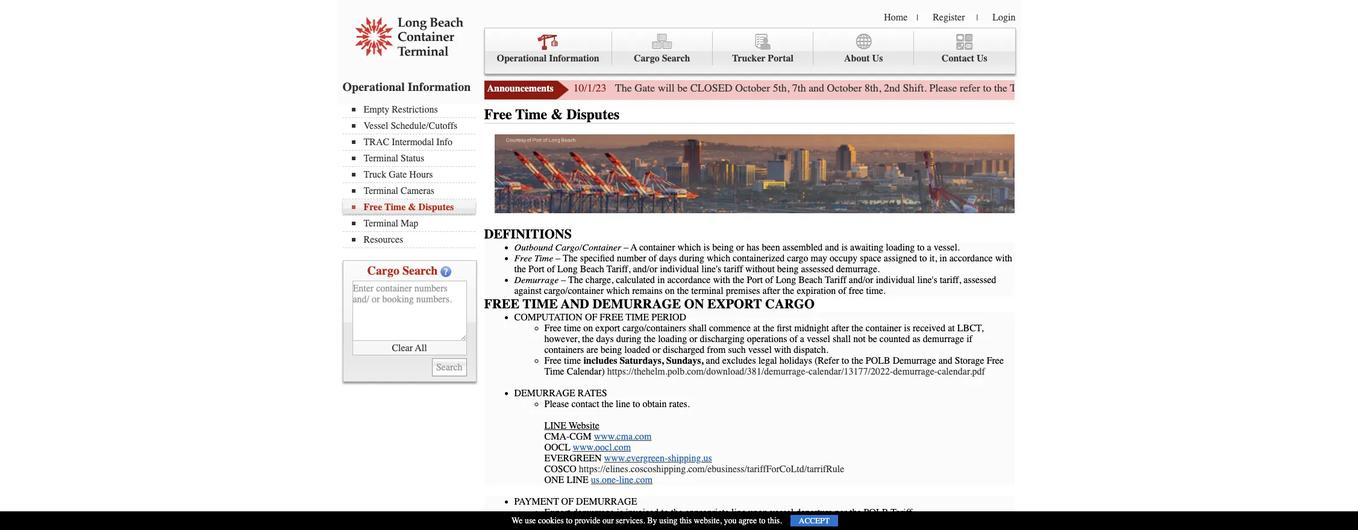 Task type: locate. For each thing, give the bounding box(es) containing it.
0 vertical spatial truck
[[1010, 81, 1036, 95]]

(refer
[[815, 356, 839, 366]]

|
[[917, 13, 919, 23], [977, 13, 978, 23]]

free
[[484, 106, 512, 123], [364, 202, 382, 213], [514, 253, 532, 264], [545, 323, 562, 334], [545, 356, 562, 366], [987, 356, 1004, 366]]

www.oocl.com
[[573, 442, 631, 453]]

time down announcements
[[516, 106, 547, 123]]

login
[[993, 12, 1016, 23]]

of inside free time and demurrage on export cargo computation of free time period
[[585, 312, 598, 323]]

during inside – the specified number of days during which containerized cargo may occupy space assigned to it, in accordance with the port of long beach tariff, and/or individual line's tariff without being assessed demurrage.
[[679, 253, 705, 264]]

beach down cargo/container
[[580, 264, 604, 275]]

or
[[736, 242, 744, 253], [690, 334, 698, 345], [653, 345, 661, 356]]

www.evergreen-
[[604, 453, 668, 464]]

may
[[811, 253, 828, 264]]

0 vertical spatial accordance
[[950, 253, 993, 264]]

0 horizontal spatial container
[[639, 242, 675, 253]]

awaiting
[[850, 242, 884, 253]]

& down terminal cameras link
[[408, 202, 416, 213]]

for right details
[[1234, 81, 1247, 95]]

1 horizontal spatial demurrage
[[923, 334, 964, 345]]

– inside – the charge, calculated in accordance with the port of long beach tariff and/or individual line's tariff, assessed against cargo/container which remains on the terminal premises after the expiration of free time.
[[561, 275, 566, 286]]

a
[[631, 242, 637, 253]]

which inside – the charge, calculated in accordance with the port of long beach tariff and/or individual line's tariff, assessed against cargo/container which remains on the terminal premises after the expiration of free time.
[[606, 286, 630, 297]]

search down resources link
[[403, 264, 438, 278]]

accordance
[[950, 253, 993, 264], [668, 275, 711, 286]]

individual up terminal at the bottom of the page
[[660, 264, 699, 275]]

cargo search link
[[612, 31, 713, 65]]

demurrage inside payment of demurrage export demurrage is invoiced to the appropriate line upon vessel departure per the polb tariff.
[[576, 497, 637, 507]]

containers
[[545, 345, 584, 356]]

1 horizontal spatial shall
[[833, 334, 851, 345]]

0 horizontal spatial disputes
[[419, 202, 454, 213]]

free up containers on the bottom of the page
[[545, 323, 562, 334]]

is right our
[[617, 507, 623, 518]]

0 horizontal spatial days
[[596, 334, 614, 345]]

port down outbound
[[529, 264, 545, 275]]

invoiced
[[626, 507, 659, 518]]

time left are
[[564, 356, 581, 366]]

1 horizontal spatial in
[[940, 253, 947, 264]]

intermodal
[[392, 137, 434, 148]]

gate inside empty restrictions vessel schedule/cutoffs trac intermodal info terminal status truck gate hours terminal cameras free time & disputes terminal map resources
[[389, 169, 407, 180]]

are
[[587, 345, 598, 356]]

free down announcements
[[484, 106, 512, 123]]

0 vertical spatial search
[[662, 53, 690, 64]]

shall left not
[[833, 334, 851, 345]]

be right not
[[868, 334, 877, 345]]

– for specified
[[556, 253, 561, 264]]

trac
[[364, 137, 389, 148]]

the left expiration
[[783, 286, 795, 297]]

2 | from the left
[[977, 13, 978, 23]]

0 horizontal spatial demurrage
[[573, 507, 614, 518]]

line
[[545, 421, 567, 432], [567, 475, 589, 486]]

of down the cargo/container
[[585, 312, 598, 323]]

with
[[995, 253, 1013, 264], [713, 275, 730, 286], [774, 345, 792, 356]]

0 vertical spatial of
[[585, 312, 598, 323]]

2 horizontal spatial –
[[624, 242, 629, 253]]

free right the and in the bottom left of the page
[[600, 312, 623, 323]]

line left upon
[[732, 507, 746, 518]]

time inside 'free time on export cargo/containers shall commence at the first midnight after the container is received at lbct, however, the days during the loading or discharging operations of a vessel shall not be counted as demurrage if containers are being loaded or discharged from such vessel with dispatch.'
[[564, 323, 581, 334]]

line up oocl
[[545, 421, 567, 432]]

1 vertical spatial time
[[564, 356, 581, 366]]

on left export
[[584, 323, 593, 334]]

demurrage inside 'free time on export cargo/containers shall commence at the first midnight after the container is received at lbct, however, the days during the loading or discharging operations of a vessel shall not be counted as demurrage if containers are being loaded or discharged from such vessel with dispatch.'
[[923, 334, 964, 345]]

– up the and in the bottom left of the page
[[561, 275, 566, 286]]

0 horizontal spatial or
[[653, 345, 661, 356]]

1 vertical spatial with
[[713, 275, 730, 286]]

0 vertical spatial cargo
[[634, 53, 660, 64]]

1 horizontal spatial individual
[[876, 275, 915, 286]]

line's inside – the specified number of days during which containerized cargo may occupy space assigned to it, in accordance with the port of long beach tariff, and/or individual line's tariff without being assessed demurrage.
[[702, 264, 722, 275]]

please left 'refer'
[[930, 81, 957, 95]]

free for free time & disputes
[[484, 106, 512, 123]]

free time
[[514, 253, 553, 264]]

1 horizontal spatial be
[[868, 334, 877, 345]]

of inside 'free time on export cargo/containers shall commence at the first midnight after the container is received at lbct, however, the days during the loading or discharging operations of a vessel shall not be counted as demurrage if containers are being loaded or discharged from such vessel with dispatch.'
[[790, 334, 798, 345]]

information up restrictions
[[408, 80, 471, 94]]

portal
[[768, 53, 794, 64]]

1 vertical spatial line
[[732, 507, 746, 518]]

1 vertical spatial the
[[563, 253, 578, 264]]

1 horizontal spatial line
[[732, 507, 746, 518]]

1 horizontal spatial us
[[977, 53, 988, 64]]

1 vertical spatial hours
[[409, 169, 433, 180]]

terminal
[[692, 286, 724, 297]]

in right calculated
[[658, 275, 665, 286]]

demurrage down the us.one-
[[573, 507, 614, 518]]

on right remains
[[665, 286, 675, 297]]

the right contact
[[602, 399, 614, 410]]

the inside and excludes legal holidays (refer to the polb demurrage and storage free time calendar)
[[852, 356, 864, 366]]

2 us from the left
[[977, 53, 988, 64]]

0 horizontal spatial beach
[[580, 264, 604, 275]]

us
[[872, 53, 883, 64], [977, 53, 988, 64]]

on
[[684, 297, 704, 312]]

port inside – the specified number of days during which containerized cargo may occupy space assigned to it, in accordance with the port of long beach tariff, and/or individual line's tariff without being assessed demurrage.
[[529, 264, 545, 275]]

a left vessel.
[[927, 242, 932, 253]]

us.one-
[[591, 475, 619, 486]]

the up against
[[514, 264, 526, 275]]

disputes down 10/1/23
[[567, 106, 620, 123]]

and/or up remains
[[633, 264, 658, 275]]

1 horizontal spatial line
[[567, 475, 589, 486]]

– for charge,
[[561, 275, 566, 286]]

time
[[564, 323, 581, 334], [564, 356, 581, 366]]

free for free time on export cargo/containers shall commence at the first midnight after the container is received at lbct, however, the days during the loading or discharging operations of a vessel shall not be counted as demurrage if containers are being loaded or discharged from such vessel with dispatch.
[[545, 323, 562, 334]]

search up 'will'
[[662, 53, 690, 64]]

polb
[[866, 356, 891, 366], [864, 507, 889, 518]]

0 horizontal spatial loading
[[658, 334, 687, 345]]

line's down it,
[[918, 275, 938, 286]]

long inside – the charge, calculated in accordance with the port of long beach tariff and/or individual line's tariff, assessed against cargo/container which remains on the terminal premises after the expiration of free time.
[[776, 275, 796, 286]]

1 vertical spatial being
[[777, 264, 799, 275]]

1 horizontal spatial –
[[561, 275, 566, 286]]

– left a
[[624, 242, 629, 253]]

empty restrictions link
[[352, 104, 475, 115]]

operational
[[497, 53, 547, 64], [343, 80, 405, 94]]

services.
[[616, 516, 645, 526]]

&
[[551, 106, 563, 123], [408, 202, 416, 213]]

0 horizontal spatial on
[[584, 323, 593, 334]]

has
[[747, 242, 760, 253]]

2 horizontal spatial with
[[995, 253, 1013, 264]]

the inside – the specified number of days during which containerized cargo may occupy space assigned to it, in accordance with the port of long beach tariff, and/or individual line's tariff without being assessed demurrage.
[[563, 253, 578, 264]]

operational up empty
[[343, 80, 405, 94]]

0 vertical spatial hours
[[1062, 81, 1088, 95]]

1 vertical spatial on
[[584, 323, 593, 334]]

hours up 'cameras'
[[409, 169, 433, 180]]

the right 'refer'
[[995, 81, 1008, 95]]

the down not
[[852, 356, 864, 366]]

the left week.
[[1250, 81, 1263, 95]]

1 vertical spatial be
[[868, 334, 877, 345]]

0 vertical spatial line
[[545, 421, 567, 432]]

0 vertical spatial a
[[927, 242, 932, 253]]

during
[[679, 253, 705, 264], [616, 334, 642, 345]]

empty
[[364, 104, 389, 115]]

1 horizontal spatial long
[[776, 275, 796, 286]]

0 horizontal spatial &
[[408, 202, 416, 213]]

or left has
[[736, 242, 744, 253]]

1 horizontal spatial demurrage
[[893, 356, 936, 366]]

days inside 'free time on export cargo/containers shall commence at the first midnight after the container is received at lbct, however, the days during the loading or discharging operations of a vessel shall not be counted as demurrage if containers are being loaded or discharged from such vessel with dispatch.'
[[596, 334, 614, 345]]

register link
[[933, 12, 965, 23]]

https://elines.coscoshipping.com/ebusiness/tariffforcoltd/tarrifrule
[[579, 464, 845, 475]]

1 october from the left
[[735, 81, 770, 95]]

refer
[[960, 81, 981, 95]]

1 vertical spatial terminal
[[364, 186, 398, 196]]

1 horizontal spatial a
[[927, 242, 932, 253]]

the down free
[[852, 323, 864, 334]]

cargo search up 'will'
[[634, 53, 690, 64]]

0 vertical spatial being
[[713, 242, 734, 253]]

1 vertical spatial demurrage
[[573, 507, 614, 518]]

search inside "link"
[[662, 53, 690, 64]]

0 horizontal spatial gate
[[389, 169, 407, 180]]

– right free time
[[556, 253, 561, 264]]

1 us from the left
[[872, 53, 883, 64]]

1 horizontal spatial &
[[551, 106, 563, 123]]

definitions​
[[484, 227, 572, 242]]

1 for from the left
[[1135, 81, 1148, 95]]

1 horizontal spatial of
[[585, 312, 598, 323]]

polb down counted
[[866, 356, 891, 366]]

hours left web
[[1062, 81, 1088, 95]]

1 horizontal spatial assessed
[[964, 275, 997, 286]]

0 vertical spatial polb
[[866, 356, 891, 366]]

and/or inside – the charge, calculated in accordance with the port of long beach tariff and/or individual line's tariff, assessed against cargo/container which remains on the terminal premises after the expiration of free time.
[[849, 275, 874, 286]]

rates.
[[669, 399, 690, 410]]

0 vertical spatial in
[[940, 253, 947, 264]]

on
[[665, 286, 675, 297], [584, 323, 593, 334]]

be right 'will'
[[678, 81, 688, 95]]

midnight
[[794, 323, 829, 334]]

1 vertical spatial &
[[408, 202, 416, 213]]

free down free time
[[484, 297, 520, 312]]

we
[[512, 516, 523, 526]]

menu bar
[[484, 28, 1016, 74], [343, 103, 481, 248]]

of
[[649, 253, 657, 264], [547, 264, 555, 275], [766, 275, 774, 286], [839, 286, 847, 297], [790, 334, 798, 345]]

operational information up empty restrictions link
[[343, 80, 471, 94]]

the left charge,
[[568, 275, 583, 286]]

0 horizontal spatial menu bar
[[343, 103, 481, 248]]

cargo up 'will'
[[634, 53, 660, 64]]

terminal map link
[[352, 218, 475, 229]]

number
[[617, 253, 646, 264]]

1 | from the left
[[917, 13, 919, 23]]

0 horizontal spatial us
[[872, 53, 883, 64]]

and right the assembled
[[825, 242, 839, 253]]

demurrage inside and excludes legal holidays (refer to the polb demurrage and storage free time calendar)
[[893, 356, 936, 366]]

after left not
[[832, 323, 849, 334]]

1 vertical spatial loading
[[658, 334, 687, 345]]

individual down the assigned
[[876, 275, 915, 286]]

the up saturdays,
[[644, 334, 656, 345]]

menu bar containing operational information
[[484, 28, 1016, 74]]

for right page
[[1135, 81, 1148, 95]]

1 vertical spatial accordance
[[668, 275, 711, 286]]

2 time from the top
[[564, 356, 581, 366]]

demurrage left if
[[923, 334, 964, 345]]

space
[[860, 253, 882, 264]]

during up terminal at the bottom of the page
[[679, 253, 705, 264]]

1 vertical spatial of
[[561, 497, 574, 507]]

cargo down resources
[[367, 264, 400, 278]]

free inside and excludes legal holidays (refer to the polb demurrage and storage free time calendar)
[[987, 356, 1004, 366]]

resources
[[364, 234, 403, 245]]

being right are
[[601, 345, 622, 356]]

individual inside – the specified number of days during which containerized cargo may occupy space assigned to it, in accordance with the port of long beach tariff, and/or individual line's tariff without being assessed demurrage.
[[660, 264, 699, 275]]

please
[[930, 81, 957, 95], [545, 399, 569, 410]]

3 terminal from the top
[[364, 218, 398, 229]]

1 horizontal spatial operational
[[497, 53, 547, 64]]

us for about us
[[872, 53, 883, 64]]

assigned
[[884, 253, 917, 264]]

a inside 'free time on export cargo/containers shall commence at the first midnight after the container is received at lbct, however, the days during the loading or discharging operations of a vessel shall not be counted as demurrage if containers are being loaded or discharged from such vessel with dispatch.'
[[800, 334, 805, 345]]

with inside – the specified number of days during which containerized cargo may occupy space assigned to it, in accordance with the port of long beach tariff, and/or individual line's tariff without being assessed demurrage.
[[995, 253, 1013, 264]]

to inside and excludes legal holidays (refer to the polb demurrage and storage free time calendar)
[[842, 356, 849, 366]]

vessel up (refer
[[807, 334, 831, 345]]

to inside definitions​ outbound cargo/container – a container which is being or has been assembled and is awaiting loading to a vessel.
[[917, 242, 925, 253]]

0 vertical spatial operational
[[497, 53, 547, 64]]

0 horizontal spatial cargo search
[[367, 264, 438, 278]]

2 october from the left
[[827, 81, 862, 95]]

container right not
[[866, 323, 902, 334]]

0 horizontal spatial in
[[658, 275, 665, 286]]

1 horizontal spatial information
[[549, 53, 600, 64]]

us right contact
[[977, 53, 988, 64]]

0 horizontal spatial a
[[800, 334, 805, 345]]

and
[[809, 81, 825, 95], [825, 242, 839, 253], [706, 356, 720, 366], [939, 356, 953, 366]]

us right about
[[872, 53, 883, 64]]

disputes inside empty restrictions vessel schedule/cutoffs trac intermodal info terminal status truck gate hours terminal cameras free time & disputes terminal map resources
[[419, 202, 454, 213]]

1 vertical spatial days
[[596, 334, 614, 345]]

in right it,
[[940, 253, 947, 264]]

operations
[[747, 334, 787, 345]]

schedule/cutoffs
[[391, 121, 458, 131]]

free for free time includes saturdays, sundays,
[[545, 356, 562, 366]]

terminal
[[364, 153, 398, 164], [364, 186, 398, 196], [364, 218, 398, 229]]

& down announcements
[[551, 106, 563, 123]]

be
[[678, 81, 688, 95], [868, 334, 877, 345]]

1 horizontal spatial with
[[774, 345, 792, 356]]

at left "lbct," on the right bottom of page
[[948, 323, 955, 334]]

discharging
[[700, 334, 745, 345]]

free time on export cargo/containers shall commence at the first midnight after the container is received at lbct, however, the days during the loading or discharging operations of a vessel shall not be counted as demurrage if containers are being loaded or discharged from such vessel with dispatch.
[[545, 323, 984, 356]]

of up holidays
[[790, 334, 798, 345]]

0 horizontal spatial operational
[[343, 80, 405, 94]]

line's left 'tariff'
[[702, 264, 722, 275]]

information
[[549, 53, 600, 64], [408, 80, 471, 94]]

and inside definitions​ outbound cargo/container – a container which is being or has been assembled and is awaiting loading to a vessel.
[[825, 242, 839, 253]]

polb inside and excludes legal holidays (refer to the polb demurrage and storage free time calendar)
[[866, 356, 891, 366]]

0 vertical spatial on
[[665, 286, 675, 297]]

free up resources
[[364, 202, 382, 213]]

you
[[724, 516, 737, 526]]

and/or inside – the specified number of days during which containerized cargo may occupy space assigned to it, in accordance with the port of long beach tariff, and/or individual line's tariff without being assessed demurrage.
[[633, 264, 658, 275]]

0 vertical spatial loading
[[886, 242, 915, 253]]

closed
[[690, 81, 733, 95]]

website
[[569, 421, 600, 432]]

free inside 'free time on export cargo/containers shall commence at the first midnight after the container is received at lbct, however, the days during the loading or discharging operations of a vessel shall not be counted as demurrage if containers are being loaded or discharged from such vessel with dispatch.'
[[545, 323, 562, 334]]

time left the and in the bottom left of the page
[[523, 297, 558, 312]]

please left contact
[[545, 399, 569, 410]]

for
[[1135, 81, 1148, 95], [1234, 81, 1247, 95]]

gate left 'will'
[[635, 81, 655, 95]]

of left free
[[839, 286, 847, 297]]

free for free time
[[514, 253, 532, 264]]

2 horizontal spatial being
[[777, 264, 799, 275]]

demurrage inside free time and demurrage on export cargo computation of free time period
[[593, 297, 681, 312]]

truck down trac
[[364, 169, 386, 180]]

polb left tariff.
[[864, 507, 889, 518]]

0 vertical spatial with
[[995, 253, 1013, 264]]

evergreen
[[545, 453, 602, 464]]

1 horizontal spatial at
[[948, 323, 955, 334]]

cargo search inside the cargo search "link"
[[634, 53, 690, 64]]

0 vertical spatial cargo search
[[634, 53, 690, 64]]

export
[[708, 297, 762, 312]]

and left storage on the right bottom of page
[[939, 356, 953, 366]]

of down containerized
[[766, 275, 774, 286]]

operational up announcements
[[497, 53, 547, 64]]

0 horizontal spatial being
[[601, 345, 622, 356]]

2 vertical spatial with
[[774, 345, 792, 356]]

sundays,
[[666, 356, 704, 366]]

on inside – the charge, calculated in accordance with the port of long beach tariff and/or individual line's tariff, assessed against cargo/container which remains on the terminal premises after the expiration of free time.
[[665, 286, 675, 297]]

the inside – the charge, calculated in accordance with the port of long beach tariff and/or individual line's tariff, assessed against cargo/container which remains on the terminal premises after the expiration of free time.
[[568, 275, 583, 286]]

truck right 'refer'
[[1010, 81, 1036, 95]]

| right home link
[[917, 13, 919, 23]]

vessel right upon
[[770, 507, 794, 518]]

– inside – the specified number of days during which containerized cargo may occupy space assigned to it, in accordance with the port of long beach tariff, and/or individual line's tariff without being assessed demurrage.
[[556, 253, 561, 264]]

0 vertical spatial container
[[639, 242, 675, 253]]

operational information link
[[485, 31, 612, 65]]

1 horizontal spatial search
[[662, 53, 690, 64]]

– inside definitions​ outbound cargo/container – a container which is being or has been assembled and is awaiting loading to a vessel.
[[624, 242, 629, 253]]

1 horizontal spatial or
[[690, 334, 698, 345]]

is inside payment of demurrage export demurrage is invoiced to the appropriate line upon vessel departure per the polb tariff.
[[617, 507, 623, 518]]

clear all button
[[352, 341, 467, 356]]

1 vertical spatial a
[[800, 334, 805, 345]]

demurrage rates
[[514, 388, 607, 399]]

free right storage on the right bottom of page
[[987, 356, 1004, 366]]

one
[[545, 475, 564, 486]]

0 horizontal spatial |
[[917, 13, 919, 23]]

accordance up on
[[668, 275, 711, 286]]

free time and demurrage on export cargo computation of free time period
[[484, 297, 815, 323]]

time inside and excludes legal holidays (refer to the polb demurrage and storage free time calendar)
[[545, 366, 565, 377]]

1 vertical spatial demurrage
[[514, 388, 575, 399]]

vessel schedule/cutoffs link
[[352, 121, 475, 131]]

0 vertical spatial please
[[930, 81, 957, 95]]

and/or
[[633, 264, 658, 275], [849, 275, 874, 286]]

being inside 'free time on export cargo/containers shall commence at the first midnight after the container is received at lbct, however, the days during the loading or discharging operations of a vessel shall not be counted as demurrage if containers are being loaded or discharged from such vessel with dispatch.'
[[601, 345, 622, 356]]

cargo
[[634, 53, 660, 64], [367, 264, 400, 278]]

and down discharging
[[706, 356, 720, 366]]

0 vertical spatial line
[[616, 399, 631, 410]]

the left specified
[[563, 253, 578, 264]]

1 horizontal spatial on
[[665, 286, 675, 297]]

operational inside 'link'
[[497, 53, 547, 64]]

1 horizontal spatial cargo search
[[634, 53, 690, 64]]

restrictions
[[392, 104, 438, 115]]

1 time from the top
[[564, 323, 581, 334]]

trac intermodal info link
[[352, 137, 475, 148]]

0 horizontal spatial line
[[545, 421, 567, 432]]

demurrage
[[923, 334, 964, 345], [573, 507, 614, 518]]

accept
[[799, 517, 830, 526]]

is left as
[[904, 323, 911, 334]]

0 horizontal spatial port
[[529, 264, 545, 275]]

cma-
[[545, 432, 570, 442]]

0 horizontal spatial line
[[616, 399, 631, 410]]

time
[[516, 106, 547, 123], [385, 202, 406, 213], [535, 253, 553, 264], [545, 366, 565, 377]]

of right number at the left of the page
[[649, 253, 657, 264]]

1 vertical spatial after
[[832, 323, 849, 334]]

0 horizontal spatial truck
[[364, 169, 386, 180]]

container inside 'free time on export cargo/containers shall commence at the first midnight after the container is received at lbct, however, the days during the loading or discharging operations of a vessel shall not be counted as demurrage if containers are being loaded or discharged from such vessel with dispatch.'
[[866, 323, 902, 334]]

line website cma-cgm www.cma.com oocl www.oocl.com evergreen www.evergreen-shipping.us cosco https://elines.coscoshipping.com/ebusiness/tariffforcoltd/tarrifrule one line us.one-line.com
[[545, 421, 845, 486]]

operational information inside operational information 'link'
[[497, 53, 600, 64]]

None submit
[[432, 359, 467, 377]]

1 horizontal spatial after
[[832, 323, 849, 334]]

time for includes
[[564, 356, 581, 366]]

1 horizontal spatial october
[[827, 81, 862, 95]]

during up free time includes saturdays, sundays,
[[616, 334, 642, 345]]

0 vertical spatial days
[[659, 253, 677, 264]]

which
[[678, 242, 701, 253], [707, 253, 731, 264], [606, 286, 630, 297]]

time up map
[[385, 202, 406, 213]]

operational information
[[497, 53, 600, 64], [343, 80, 471, 94]]

0 horizontal spatial hours
[[409, 169, 433, 180]]

2 horizontal spatial or
[[736, 242, 744, 253]]

contact us link
[[914, 31, 1015, 65]]

the right 10/1/23
[[615, 81, 632, 95]]

0 vertical spatial disputes
[[567, 106, 620, 123]]

terminal down trac
[[364, 153, 398, 164]]

accordance up tariff,
[[950, 253, 993, 264]]

vessel
[[364, 121, 388, 131]]

loading right space at right top
[[886, 242, 915, 253]]

loading
[[886, 242, 915, 253], [658, 334, 687, 345]]

the right the per at bottom right
[[850, 507, 862, 518]]

days up includes
[[596, 334, 614, 345]]

obtain
[[643, 399, 667, 410]]

with inside – the charge, calculated in accordance with the port of long beach tariff and/or individual line's tariff, assessed against cargo/container which remains on the terminal premises after the expiration of free time.
[[713, 275, 730, 286]]

cargo search down resources link
[[367, 264, 438, 278]]



Task type: describe. For each thing, give the bounding box(es) containing it.
us.one-line.com link
[[591, 475, 653, 486]]

trucker portal
[[732, 53, 794, 64]]

0 horizontal spatial cargo
[[367, 264, 400, 278]]

export
[[596, 323, 620, 334]]

& inside empty restrictions vessel schedule/cutoffs trac intermodal info terminal status truck gate hours terminal cameras free time & disputes terminal map resources
[[408, 202, 416, 213]]

the right by
[[671, 507, 683, 518]]

first
[[777, 323, 792, 334]]

home link
[[884, 12, 908, 23]]

after inside – the charge, calculated in accordance with the port of long beach tariff and/or individual line's tariff, assessed against cargo/container which remains on the terminal premises after the expiration of free time.
[[763, 286, 780, 297]]

outbound
[[514, 242, 553, 253]]

being inside – the specified number of days during which containerized cargo may occupy space assigned to it, in accordance with the port of long beach tariff, and/or individual line's tariff without being assessed demurrage.
[[777, 264, 799, 275]]

gate
[[1183, 81, 1201, 95]]

10/1/23
[[573, 81, 607, 95]]

to inside payment of demurrage export demurrage is invoiced to the appropriate line upon vessel departure per the polb tariff.
[[661, 507, 669, 518]]

which inside definitions​ outbound cargo/container – a container which is being or has been assembled and is awaiting loading to a vessel.
[[678, 242, 701, 253]]

port inside – the charge, calculated in accordance with the port of long beach tariff and/or individual line's tariff, assessed against cargo/container which remains on the terminal premises after the expiration of free time.
[[747, 275, 763, 286]]

contact
[[572, 399, 599, 410]]

trucker
[[732, 53, 766, 64]]

of inside payment of demurrage export demurrage is invoiced to the appropriate line upon vessel departure per the polb tariff.
[[561, 497, 574, 507]]

accordance inside – the charge, calculated in accordance with the port of long beach tariff and/or individual line's tariff, assessed against cargo/container which remains on the terminal premises after the expiration of free time.
[[668, 275, 711, 286]]

login link
[[993, 12, 1016, 23]]

however,
[[545, 334, 580, 345]]

contact
[[942, 53, 975, 64]]

our
[[603, 516, 614, 526]]

legal
[[759, 356, 777, 366]]

to inside – the specified number of days during which containerized cargo may occupy space assigned to it, in accordance with the port of long beach tariff, and/or individual line's tariff without being assessed demurrage.
[[920, 253, 927, 264]]

on inside 'free time on export cargo/containers shall commence at the first midnight after the container is received at lbct, however, the days during the loading or discharging operations of a vessel shall not be counted as demurrage if containers are being loaded or discharged from such vessel with dispatch.'
[[584, 323, 593, 334]]

is up terminal at the bottom of the page
[[704, 242, 710, 253]]

truck inside empty restrictions vessel schedule/cutoffs trac intermodal info terminal status truck gate hours terminal cameras free time & disputes terminal map resources
[[364, 169, 386, 180]]

https://thehelm.polb.com/download/381/demurrage-
[[607, 366, 809, 377]]

the for specified
[[563, 253, 578, 264]]

shift.
[[903, 81, 927, 95]]

includes
[[584, 356, 617, 366]]

premises
[[726, 286, 760, 297]]

the for gate
[[615, 81, 632, 95]]

is left awaiting
[[842, 242, 848, 253]]

line inside payment of demurrage export demurrage is invoiced to the appropriate line upon vessel departure per the polb tariff.
[[732, 507, 746, 518]]

loaded
[[625, 345, 650, 356]]

1 horizontal spatial please
[[930, 81, 957, 95]]

demurrage-
[[893, 366, 938, 377]]

tariff
[[724, 264, 743, 275]]

and
[[561, 297, 589, 312]]

this
[[680, 516, 692, 526]]

cargo inside "link"
[[634, 53, 660, 64]]

cosco
[[545, 464, 577, 475]]

individual inside – the charge, calculated in accordance with the port of long beach tariff and/or individual line's tariff, assessed against cargo/container which remains on the terminal premises after the expiration of free time.
[[876, 275, 915, 286]]

provide
[[575, 516, 601, 526]]

being inside definitions​ outbound cargo/container – a container which is being or has been assembled and is awaiting loading to a vessel.
[[713, 242, 734, 253]]

accordance inside – the specified number of days during which containerized cargo may occupy space assigned to it, in accordance with the port of long beach tariff, and/or individual line's tariff without being assessed demurrage.
[[950, 253, 993, 264]]

tariff,
[[940, 275, 962, 286]]

assembled
[[783, 242, 823, 253]]

tariff,
[[607, 264, 631, 275]]

the left without at right
[[733, 275, 745, 286]]

1 vertical spatial operational information
[[343, 80, 471, 94]]

remains
[[632, 286, 663, 297]]

1 terminal from the top
[[364, 153, 398, 164]]

1 horizontal spatial disputes
[[567, 106, 620, 123]]

or inside definitions​ outbound cargo/container – a container which is being or has been assembled and is awaiting loading to a vessel.
[[736, 242, 744, 253]]

not
[[854, 334, 866, 345]]

expiration
[[797, 286, 836, 297]]

in inside – the specified number of days during which containerized cargo may occupy space assigned to it, in accordance with the port of long beach tariff, and/or individual line's tariff without being assessed demurrage.
[[940, 253, 947, 264]]

holidays
[[780, 356, 812, 366]]

clear
[[392, 343, 413, 353]]

1 vertical spatial cargo search
[[367, 264, 438, 278]]

free inside empty restrictions vessel schedule/cutoffs trac intermodal info terminal status truck gate hours terminal cameras free time & disputes terminal map resources
[[364, 202, 382, 213]]

time inside empty restrictions vessel schedule/cutoffs trac intermodal info terminal status truck gate hours terminal cameras free time & disputes terminal map resources
[[385, 202, 406, 213]]

calendar)
[[567, 366, 605, 377]]

in inside – the charge, calculated in accordance with the port of long beach tariff and/or individual line's tariff, assessed against cargo/container which remains on the terminal premises after the expiration of free time.
[[658, 275, 665, 286]]

the left terminal at the bottom of the page
[[677, 286, 689, 297]]

line's inside – the charge, calculated in accordance with the port of long beach tariff and/or individual line's tariff, assessed against cargo/container which remains on the terminal premises after the expiration of free time.
[[918, 275, 938, 286]]

will
[[658, 81, 675, 95]]

announcements
[[487, 83, 554, 94]]

– the charge, calculated in accordance with the port of long beach tariff and/or individual line's tariff, assessed against cargo/container which remains on the terminal premises after the expiration of free time.
[[514, 275, 997, 297]]

occupy
[[830, 253, 858, 264]]

cgm
[[570, 432, 592, 442]]

time down definitions​
[[535, 253, 553, 264]]

and right 7th
[[809, 81, 825, 95]]

the left "first" at right
[[763, 323, 775, 334]]

polb inside payment of demurrage export demurrage is invoiced to the appropriate line upon vessel departure per the polb tariff.
[[864, 507, 889, 518]]

demurrage.
[[836, 264, 880, 275]]

container inside definitions​ outbound cargo/container – a container which is being or has been assembled and is awaiting loading to a vessel.
[[639, 242, 675, 253]]

counted
[[880, 334, 910, 345]]

2 at from the left
[[948, 323, 955, 334]]

1 at from the left
[[754, 323, 760, 334]]

beach inside – the charge, calculated in accordance with the port of long beach tariff and/or individual line's tariff, assessed against cargo/container which remains on the terminal premises after the expiration of free time.
[[799, 275, 823, 286]]

us for contact us
[[977, 53, 988, 64]]

loading inside definitions​ outbound cargo/container – a container which is being or has been assembled and is awaiting loading to a vessel.
[[886, 242, 915, 253]]

0 horizontal spatial time
[[523, 297, 558, 312]]

menu bar containing empty restrictions
[[343, 103, 481, 248]]

vessel inside payment of demurrage export demurrage is invoiced to the appropriate line upon vessel departure per the polb tariff.
[[770, 507, 794, 518]]

https://elines.coscoshipping.com/ebusiness/tariffforcoltd/tarrifrule link
[[579, 464, 845, 475]]

0 horizontal spatial free
[[484, 297, 520, 312]]

1 vertical spatial search
[[403, 264, 438, 278]]

free time & disputes
[[484, 106, 620, 123]]

cameras
[[401, 186, 435, 196]]

demurrage inside payment of demurrage export demurrage is invoiced to the appropriate line upon vessel departure per the polb tariff.
[[573, 507, 614, 518]]

2nd
[[884, 81, 901, 95]]

is inside 'free time on export cargo/containers shall commence at the first midnight after the container is received at lbct, however, the days during the loading or discharging operations of a vessel shall not be counted as demurrage if containers are being loaded or discharged from such vessel with dispatch.'
[[904, 323, 911, 334]]

departure
[[796, 507, 833, 518]]

period
[[652, 312, 687, 323]]

the left export
[[582, 334, 594, 345]]

home
[[884, 12, 908, 23]]

time for on
[[564, 323, 581, 334]]

per
[[835, 507, 847, 518]]

payment
[[514, 497, 559, 507]]

please contact the line to obtain rates.
[[545, 399, 690, 410]]

1 horizontal spatial truck
[[1010, 81, 1036, 95]]

www.cma.com link
[[594, 432, 652, 442]]

oocl
[[545, 442, 571, 453]]

against
[[514, 286, 542, 297]]

and excludes legal holidays (refer to the polb demurrage and storage free time calendar)
[[545, 356, 1004, 377]]

resources link
[[352, 234, 475, 245]]

1 horizontal spatial free
[[600, 312, 623, 323]]

information inside 'link'
[[549, 53, 600, 64]]

8th,
[[865, 81, 882, 95]]

assessed inside – the charge, calculated in accordance with the port of long beach tariff and/or individual line's tariff, assessed against cargo/container which remains on the terminal premises after the expiration of free time.
[[964, 275, 997, 286]]

calculated
[[616, 275, 655, 286]]

days inside – the specified number of days during which containerized cargo may occupy space assigned to it, in accordance with the port of long beach tariff, and/or individual line's tariff without being assessed demurrage.
[[659, 253, 677, 264]]

after inside 'free time on export cargo/containers shall commence at the first midnight after the container is received at lbct, however, the days during the loading or discharging operations of a vessel shall not be counted as demurrage if containers are being loaded or discharged from such vessel with dispatch.'
[[832, 323, 849, 334]]

received
[[913, 323, 946, 334]]

all
[[415, 343, 427, 353]]

cargo/containers
[[623, 323, 686, 334]]

which inside – the specified number of days during which containerized cargo may occupy space assigned to it, in accordance with the port of long beach tariff, and/or individual line's tariff without being assessed demurrage.
[[707, 253, 731, 264]]

map
[[401, 218, 419, 229]]

empty restrictions vessel schedule/cutoffs trac intermodal info terminal status truck gate hours terminal cameras free time & disputes terminal map resources
[[364, 104, 458, 245]]

hours inside empty restrictions vessel schedule/cutoffs trac intermodal info terminal status truck gate hours terminal cameras free time & disputes terminal map resources
[[409, 169, 433, 180]]

1 horizontal spatial hours
[[1062, 81, 1088, 95]]

2 for from the left
[[1234, 81, 1247, 95]]

0 horizontal spatial be
[[678, 81, 688, 95]]

cargo
[[787, 253, 809, 264]]

during inside 'free time on export cargo/containers shall commence at the first midnight after the container is received at lbct, however, the days during the loading or discharging operations of a vessel shall not be counted as demurrage if containers are being loaded or discharged from such vessel with dispatch.'
[[616, 334, 642, 345]]

free time includes saturdays, sundays,
[[545, 356, 704, 366]]

from
[[707, 345, 726, 356]]

as
[[913, 334, 921, 345]]

0 vertical spatial &
[[551, 106, 563, 123]]

the inside – the specified number of days during which containerized cargo may occupy space assigned to it, in accordance with the port of long beach tariff, and/or individual line's tariff without being assessed demurrage.
[[514, 264, 526, 275]]

1 horizontal spatial gate
[[635, 81, 655, 95]]

vessel.
[[934, 242, 960, 253]]

rates
[[578, 388, 607, 399]]

using
[[659, 516, 678, 526]]

of down outbound
[[547, 264, 555, 275]]

beach inside – the specified number of days during which containerized cargo may occupy space assigned to it, in accordance with the port of long beach tariff, and/or individual line's tariff without being assessed demurrage.
[[580, 264, 604, 275]]

it,
[[930, 253, 937, 264]]

2 terminal from the top
[[364, 186, 398, 196]]

register
[[933, 12, 965, 23]]

be inside 'free time on export cargo/containers shall commence at the first midnight after the container is received at lbct, however, the days during the loading or discharging operations of a vessel shall not be counted as demurrage if containers are being loaded or discharged from such vessel with dispatch.'
[[868, 334, 877, 345]]

long inside – the specified number of days during which containerized cargo may occupy space assigned to it, in accordance with the port of long beach tariff, and/or individual line's tariff without being assessed demurrage.
[[558, 264, 578, 275]]

loading inside 'free time on export cargo/containers shall commence at the first midnight after the container is received at lbct, however, the days during the loading or discharging operations of a vessel shall not be counted as demurrage if containers are being loaded or discharged from such vessel with dispatch.'
[[658, 334, 687, 345]]

7th
[[792, 81, 806, 95]]

trucker portal link
[[713, 31, 814, 65]]

1 vertical spatial line
[[567, 475, 589, 486]]

the for charge,
[[568, 275, 583, 286]]

– the specified number of days during which containerized cargo may occupy space assigned to it, in accordance with the port of long beach tariff, and/or individual line's tariff without being assessed demurrage.
[[514, 253, 1013, 275]]

0 horizontal spatial demurrage
[[514, 275, 559, 286]]

2 horizontal spatial gate
[[1039, 81, 1059, 95]]

about
[[844, 53, 870, 64]]

vessel right "such" on the right bottom of page
[[748, 345, 772, 356]]

truck gate hours link
[[352, 169, 475, 180]]

0 horizontal spatial please
[[545, 399, 569, 410]]

1 vertical spatial information
[[408, 80, 471, 94]]

1 horizontal spatial time
[[626, 312, 649, 323]]

a inside definitions​ outbound cargo/container – a container which is being or has been assembled and is awaiting loading to a vessel.
[[927, 242, 932, 253]]

lbct,
[[958, 323, 984, 334]]

Enter container numbers and/ or booking numbers.  text field
[[352, 281, 467, 341]]

with inside 'free time on export cargo/containers shall commence at the first midnight after the container is received at lbct, however, the days during the loading or discharging operations of a vessel shall not be counted as demurrage if containers are being loaded or discharged from such vessel with dispatch.'
[[774, 345, 792, 356]]

use
[[525, 516, 536, 526]]

0 horizontal spatial shall
[[689, 323, 707, 334]]

assessed inside – the specified number of days during which containerized cargo may occupy space assigned to it, in accordance with the port of long beach tariff, and/or individual line's tariff without being assessed demurrage.
[[801, 264, 834, 275]]

containerized
[[733, 253, 785, 264]]

www.cma.com
[[594, 432, 652, 442]]

www.oocl.com link
[[573, 442, 631, 453]]



Task type: vqa. For each thing, say whether or not it's contained in the screenshot.
"–" for charge,
yes



